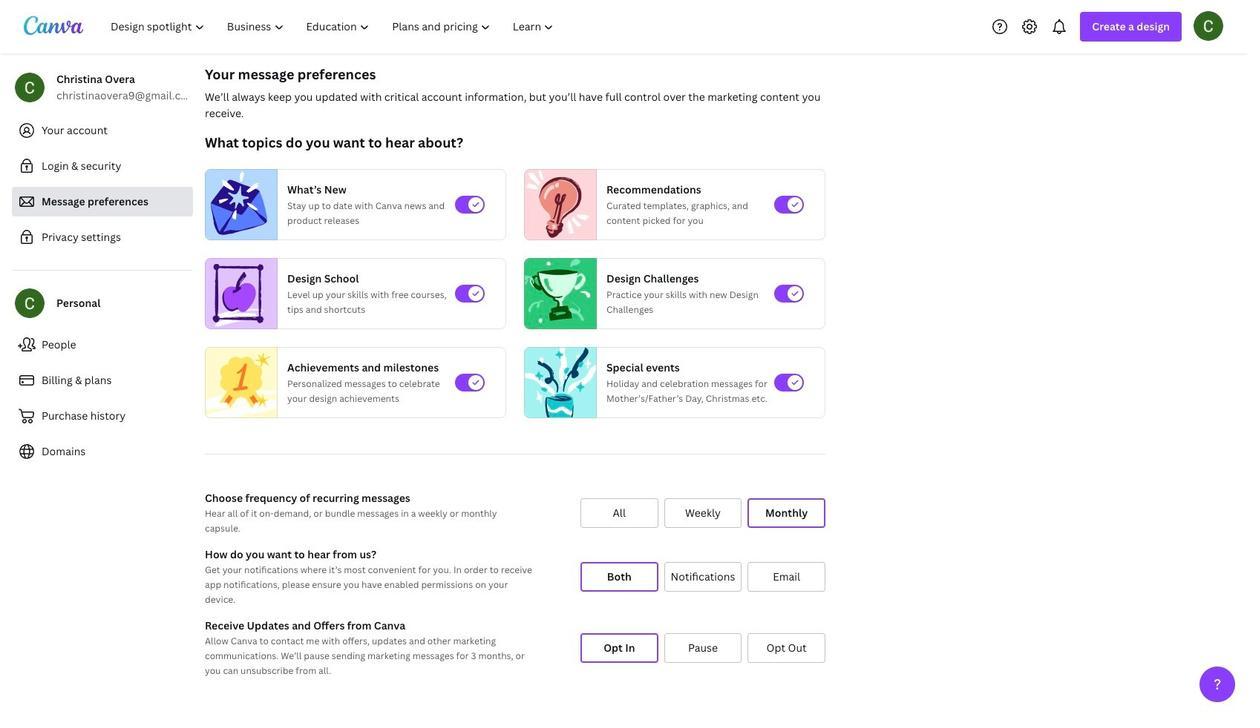 Task type: locate. For each thing, give the bounding box(es) containing it.
christina overa image
[[1194, 11, 1223, 40]]

top level navigation element
[[101, 12, 567, 42]]

topic image
[[206, 169, 271, 241], [525, 169, 590, 241], [206, 258, 271, 330], [525, 258, 590, 330], [206, 344, 277, 422], [525, 344, 596, 422]]

None button
[[581, 499, 658, 529], [664, 499, 742, 529], [748, 499, 825, 529], [581, 563, 658, 592], [664, 563, 742, 592], [748, 563, 825, 592], [581, 634, 658, 664], [664, 634, 742, 664], [748, 634, 825, 664], [581, 499, 658, 529], [664, 499, 742, 529], [748, 499, 825, 529], [581, 563, 658, 592], [664, 563, 742, 592], [748, 563, 825, 592], [581, 634, 658, 664], [664, 634, 742, 664], [748, 634, 825, 664]]



Task type: vqa. For each thing, say whether or not it's contained in the screenshot.
Christina Overa IMAGE
yes



